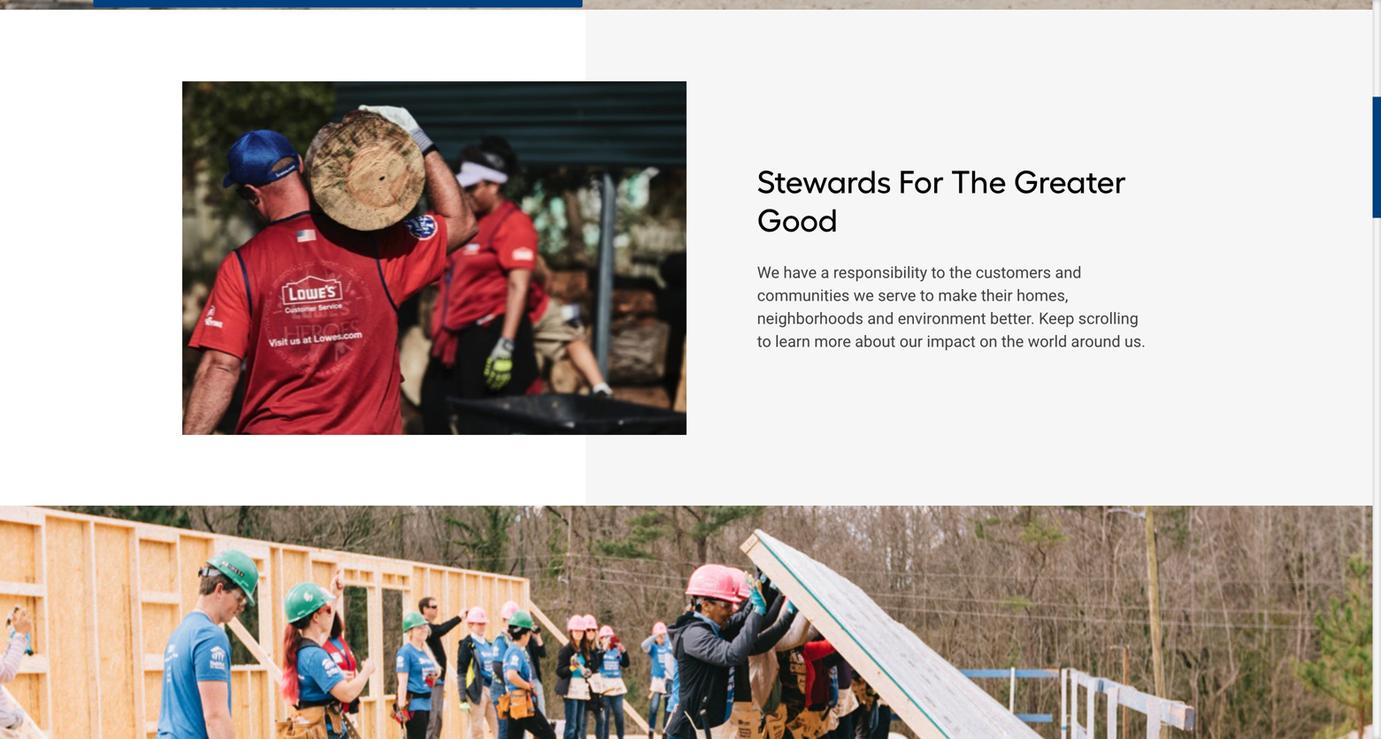 Task type: describe. For each thing, give the bounding box(es) containing it.
customers
[[976, 264, 1051, 282]]

we have a responsibility to the customers and communities we serve to make their homes, neighborhoods and environment better. keep scrolling to learn more about our impact on the world around us.
[[757, 264, 1146, 351]]

on
[[980, 333, 998, 351]]

world
[[1028, 333, 1067, 351]]

homes,
[[1017, 287, 1068, 305]]

1 vertical spatial to
[[920, 287, 934, 305]]

stewards
[[757, 163, 892, 201]]

around
[[1071, 333, 1121, 351]]

1 horizontal spatial and
[[1055, 264, 1082, 282]]

communities
[[757, 287, 850, 305]]

good
[[757, 202, 838, 240]]

our
[[900, 333, 923, 351]]

we
[[854, 287, 874, 305]]

1 vertical spatial the
[[1002, 333, 1024, 351]]

more
[[814, 333, 851, 351]]

0 horizontal spatial and
[[868, 310, 894, 328]]

keep
[[1039, 310, 1075, 328]]

learn
[[775, 333, 810, 351]]

environment
[[898, 310, 986, 328]]

we
[[757, 264, 780, 282]]

the
[[951, 163, 1007, 201]]

us.
[[1125, 333, 1146, 351]]

serve
[[878, 287, 916, 305]]

responsibility
[[833, 264, 928, 282]]



Task type: vqa. For each thing, say whether or not it's contained in the screenshot.
Investing In Our Communities Lowe's
no



Task type: locate. For each thing, give the bounding box(es) containing it.
greater
[[1014, 163, 1126, 201]]

the down better.
[[1002, 333, 1024, 351]]

for
[[899, 163, 944, 201]]

their
[[981, 287, 1013, 305]]

1 horizontal spatial the
[[1002, 333, 1024, 351]]

0 vertical spatial the
[[950, 264, 972, 282]]

stewards for the greater good
[[757, 163, 1126, 240]]

better.
[[990, 310, 1035, 328]]

to up make at the top right of page
[[931, 264, 946, 282]]

the up make at the top right of page
[[950, 264, 972, 282]]

to up environment
[[920, 287, 934, 305]]

and up homes,
[[1055, 264, 1082, 282]]

0 horizontal spatial the
[[950, 264, 972, 282]]

impact
[[927, 333, 976, 351]]

neighborhoods
[[757, 310, 864, 328]]

and up about
[[868, 310, 894, 328]]

0 vertical spatial to
[[931, 264, 946, 282]]

2 vertical spatial to
[[757, 333, 771, 351]]

1 vertical spatial and
[[868, 310, 894, 328]]

to
[[931, 264, 946, 282], [920, 287, 934, 305], [757, 333, 771, 351]]

about
[[855, 333, 896, 351]]

0 vertical spatial and
[[1055, 264, 1082, 282]]

have
[[784, 264, 817, 282]]

to left learn
[[757, 333, 771, 351]]

a
[[821, 264, 830, 282]]

scrolling
[[1079, 310, 1139, 328]]

the
[[950, 264, 972, 282], [1002, 333, 1024, 351]]

make
[[938, 287, 977, 305]]

and
[[1055, 264, 1082, 282], [868, 310, 894, 328]]



